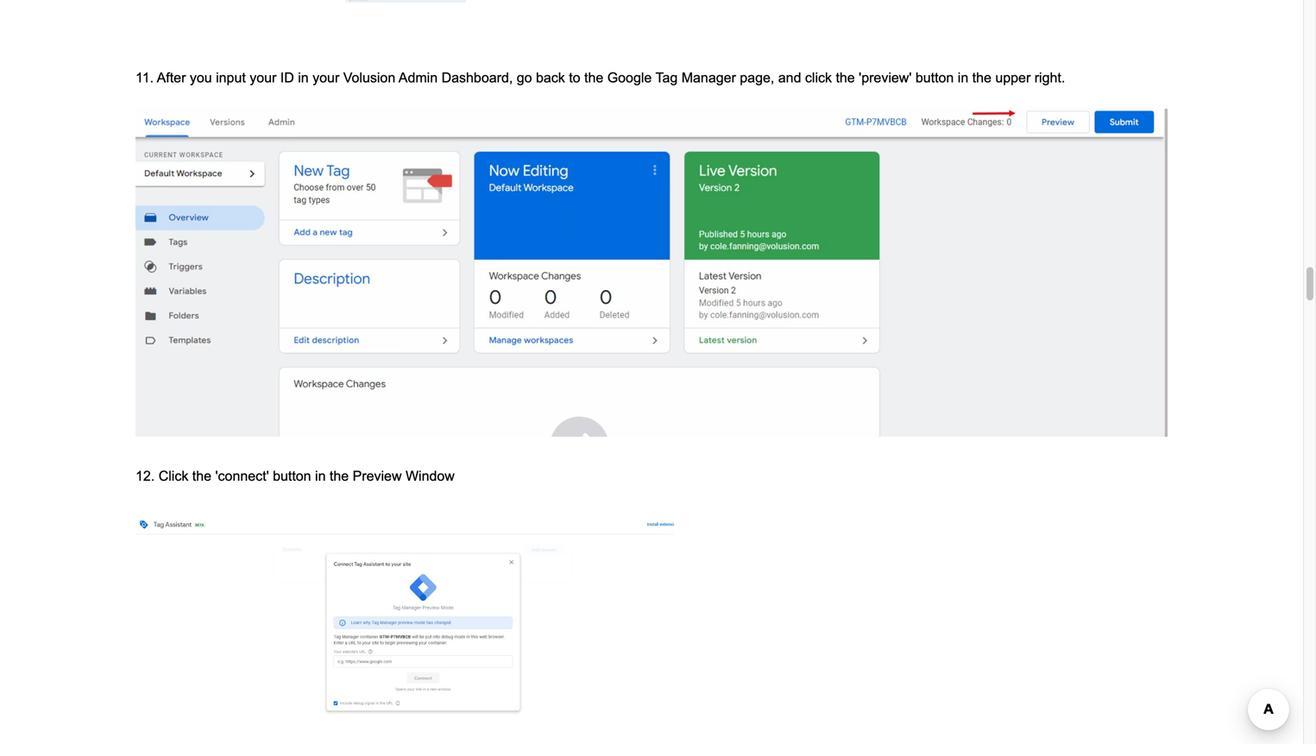 Task type: vqa. For each thing, say whether or not it's contained in the screenshot.
image.png
yes



Task type: describe. For each thing, give the bounding box(es) containing it.
click
[[805, 70, 832, 85]]

12.
[[136, 468, 155, 484]]

to
[[569, 70, 581, 85]]

input
[[216, 70, 246, 85]]

0 horizontal spatial in
[[298, 70, 309, 85]]

click
[[159, 468, 189, 484]]

window
[[406, 468, 455, 484]]

dashboard,
[[442, 70, 513, 85]]

and
[[779, 70, 802, 85]]

12. click the 'connect' button in the preview window
[[136, 468, 455, 484]]

11. after you input your id in your volusion admin dashboard, go back to the google tag manager page, and click the 'preview' button in the upper right.
[[136, 70, 1069, 85]]

admin
[[399, 70, 438, 85]]

google
[[608, 70, 652, 85]]

back
[[536, 70, 565, 85]]

volusion
[[343, 70, 396, 85]]



Task type: locate. For each thing, give the bounding box(es) containing it.
1 horizontal spatial your
[[313, 70, 340, 85]]

button
[[916, 70, 954, 85], [273, 468, 311, 484]]

in left the upper at the right of the page
[[958, 70, 969, 85]]

you
[[190, 70, 212, 85]]

button right ''connect'' in the bottom left of the page
[[273, 468, 311, 484]]

your
[[250, 70, 277, 85], [313, 70, 340, 85]]

id
[[280, 70, 294, 85]]

1 vertical spatial button
[[273, 468, 311, 484]]

11.
[[136, 70, 154, 85]]

in left preview
[[315, 468, 326, 484]]

'preview'
[[859, 70, 912, 85]]

button right 'preview'
[[916, 70, 954, 85]]

image.png image
[[136, 107, 1168, 437]]

1 horizontal spatial in
[[315, 468, 326, 484]]

page,
[[740, 70, 775, 85]]

upper
[[996, 70, 1031, 85]]

'connect'
[[215, 468, 269, 484]]

the
[[584, 70, 604, 85], [836, 70, 855, 85], [973, 70, 992, 85], [192, 468, 212, 484], [330, 468, 349, 484]]

2 your from the left
[[313, 70, 340, 85]]

0 horizontal spatial your
[[250, 70, 277, 85]]

after
[[157, 70, 186, 85]]

0 horizontal spatial button
[[273, 468, 311, 484]]

tag
[[656, 70, 678, 85]]

in
[[298, 70, 309, 85], [958, 70, 969, 85], [315, 468, 326, 484]]

your right id
[[313, 70, 340, 85]]

your left id
[[250, 70, 277, 85]]

1 your from the left
[[250, 70, 277, 85]]

1 horizontal spatial button
[[916, 70, 954, 85]]

2 horizontal spatial in
[[958, 70, 969, 85]]

right.
[[1035, 70, 1066, 85]]

go
[[517, 70, 532, 85]]

manager
[[682, 70, 736, 85]]

0 vertical spatial button
[[916, 70, 954, 85]]

preview
[[353, 468, 402, 484]]

in right id
[[298, 70, 309, 85]]



